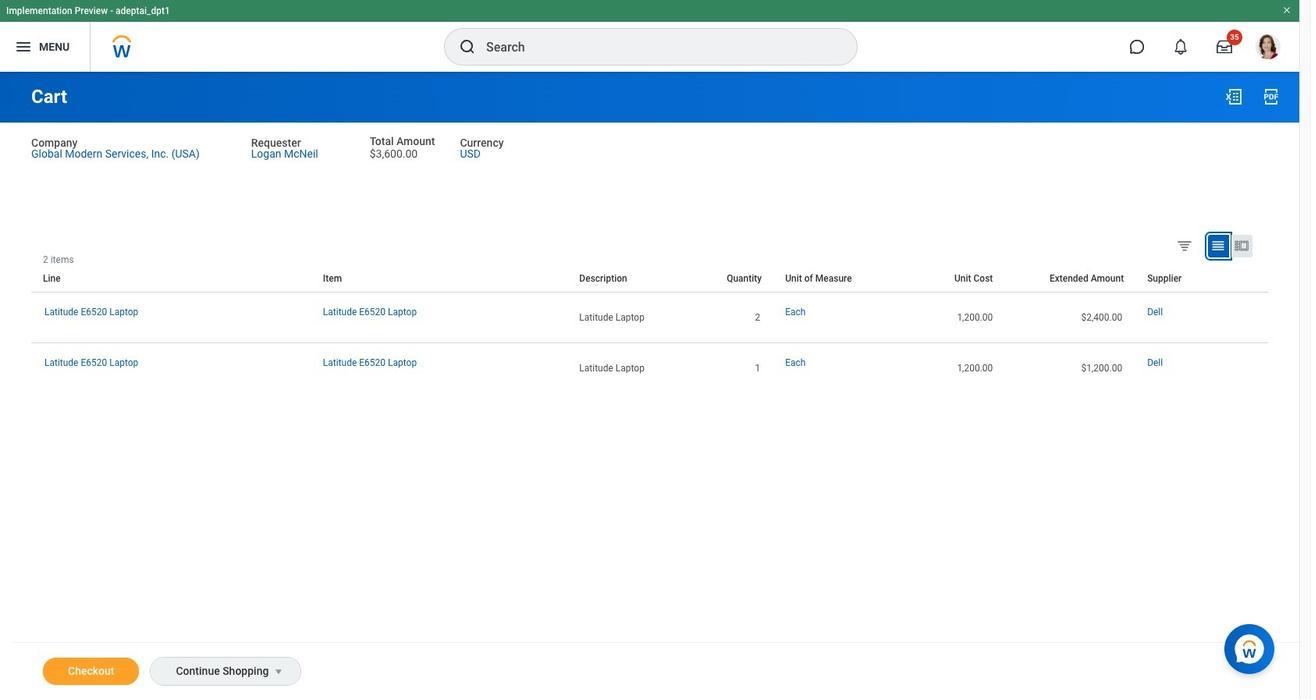 Task type: locate. For each thing, give the bounding box(es) containing it.
option group
[[1173, 234, 1264, 261]]

profile logan mcneil image
[[1256, 34, 1281, 62]]

toggle to grid view image
[[1210, 238, 1226, 253]]

Toggle to Grid view radio
[[1208, 235, 1229, 257]]

export to excel image
[[1224, 87, 1243, 106]]

close environment banner image
[[1282, 5, 1292, 15]]

banner
[[0, 0, 1299, 72]]

main content
[[0, 72, 1299, 699]]

notifications large image
[[1173, 39, 1189, 55]]

toolbar
[[1256, 254, 1268, 265]]



Task type: describe. For each thing, give the bounding box(es) containing it.
select to filter grid data image
[[1176, 237, 1193, 253]]

Toggle to List Detail view radio
[[1231, 235, 1253, 257]]

view printable version (pdf) image
[[1262, 87, 1281, 106]]

search image
[[458, 37, 477, 56]]

inbox large image
[[1217, 39, 1232, 55]]

caret down image
[[270, 666, 288, 678]]

justify image
[[14, 37, 33, 56]]

toggle to list detail view image
[[1234, 238, 1249, 253]]

Search Workday  search field
[[486, 30, 825, 64]]



